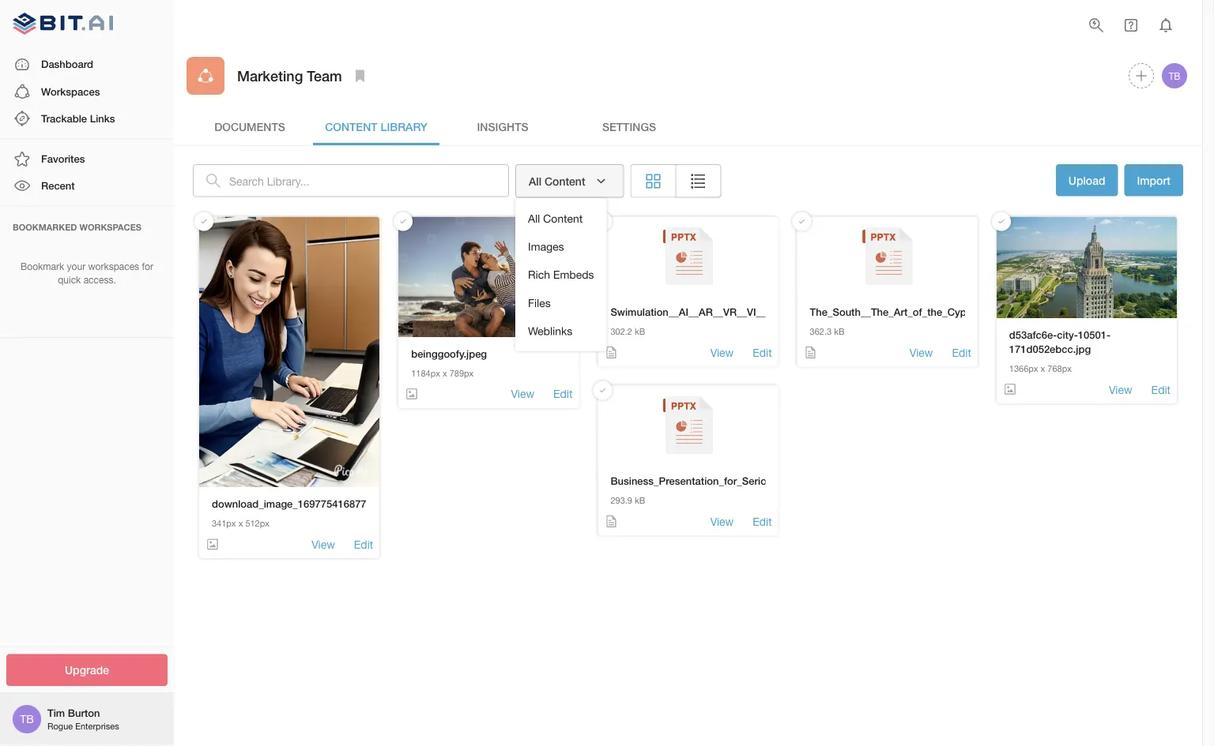 Task type: vqa. For each thing, say whether or not it's contained in the screenshot.
2nd Plan from left
no



Task type: locate. For each thing, give the bounding box(es) containing it.
tab list containing documents
[[187, 108, 1190, 145]]

weblinks button
[[515, 317, 607, 345]]

group
[[630, 164, 721, 198]]

favorites
[[41, 153, 85, 165]]

rich
[[528, 269, 550, 282]]

kb right 362.3
[[834, 327, 845, 337]]

marketing team
[[237, 67, 342, 84]]

documents link
[[187, 108, 313, 145]]

all content button
[[515, 164, 624, 198], [515, 205, 607, 233]]

upload
[[1069, 174, 1105, 187]]

edit for business_presentation_for_serious_business.pptx
[[753, 516, 772, 529]]

quick
[[58, 275, 81, 286]]

links
[[90, 112, 115, 124]]

bookmark image
[[351, 66, 370, 85]]

1184px x 789px
[[411, 368, 474, 379]]

tab list
[[187, 108, 1190, 145]]

x for beinggoofy.jpeg
[[443, 368, 447, 379]]

rich embeds
[[528, 269, 594, 282]]

kb for the_south__the_art_of_the_cypress.pptx
[[834, 327, 845, 337]]

2 horizontal spatial x
[[1041, 364, 1045, 374]]

rogue
[[47, 722, 73, 732]]

302.2
[[611, 327, 632, 337]]

d53afc6e-city-10501- 171d052ebcc.jpg
[[1009, 329, 1111, 355]]

1 horizontal spatial x
[[443, 368, 447, 379]]

content
[[325, 120, 377, 133], [545, 175, 585, 188], [543, 212, 583, 225]]

x left 768px on the right of page
[[1041, 364, 1045, 374]]

beinggoofy.jpeg image
[[399, 217, 579, 337]]

tb inside button
[[1169, 70, 1181, 81]]

all content button up images button
[[515, 164, 624, 198]]

content library
[[325, 120, 428, 133]]

bookmark
[[21, 261, 64, 272]]

all down insights link
[[529, 175, 542, 188]]

view for d53afc6e-city-10501- 171d052ebcc.jpg
[[1109, 383, 1132, 396]]

content library link
[[313, 108, 439, 145]]

the_south__the_art_of_the_cypress.pptx
[[810, 306, 1011, 319]]

import
[[1137, 174, 1171, 187]]

favorites button
[[0, 146, 174, 173]]

all content button up images
[[515, 205, 607, 233]]

all content
[[529, 175, 585, 188], [528, 212, 583, 225]]

x for d53afc6e-city-10501- 171d052ebcc.jpg
[[1041, 364, 1045, 374]]

1 vertical spatial all content button
[[515, 205, 607, 233]]

edit link
[[753, 345, 772, 361], [952, 345, 971, 361], [1151, 382, 1171, 398], [553, 387, 573, 402], [753, 514, 772, 530], [354, 537, 373, 553]]

dashboard
[[41, 58, 93, 70]]

documents
[[214, 120, 285, 133]]

x
[[1041, 364, 1045, 374], [443, 368, 447, 379], [238, 519, 243, 529]]

upload button
[[1056, 164, 1118, 198], [1056, 164, 1118, 196]]

upgrade button
[[6, 655, 168, 687]]

trackable links
[[41, 112, 115, 124]]

all for first all content button from the bottom
[[528, 212, 540, 225]]

recent button
[[0, 173, 174, 200]]

362.3
[[810, 327, 832, 337]]

download_image_1697754168778.png
[[212, 498, 393, 510]]

kb
[[635, 327, 645, 337], [834, 327, 845, 337], [635, 496, 645, 506]]

0 vertical spatial all content
[[529, 175, 585, 188]]

edit for d53afc6e-city-10501- 171d052ebcc.jpg
[[1151, 383, 1171, 396]]

0 vertical spatial content
[[325, 120, 377, 133]]

1 vertical spatial tb
[[20, 713, 34, 726]]

tim
[[47, 708, 65, 720]]

import button
[[1124, 164, 1183, 196]]

0 vertical spatial tb
[[1169, 70, 1181, 81]]

1366px x 768px
[[1009, 364, 1072, 374]]

1 vertical spatial all content
[[528, 212, 583, 225]]

2 all content button from the top
[[515, 205, 607, 233]]

embeds
[[553, 269, 594, 282]]

access.
[[84, 275, 116, 286]]

business_presentation_for_serious_business.pptx
[[611, 475, 851, 488]]

all for 1st all content button from the top
[[529, 175, 542, 188]]

0 vertical spatial all content button
[[515, 164, 624, 198]]

all up images
[[528, 212, 540, 225]]

dashboard button
[[0, 51, 174, 78]]

view for the_south__the_art_of_the_cypress.pptx
[[910, 346, 933, 360]]

trackable
[[41, 112, 87, 124]]

view link for business_presentation_for_serious_business.pptx
[[710, 514, 734, 530]]

kb right 293.9 on the bottom right
[[635, 496, 645, 506]]

files
[[528, 297, 551, 310]]

marketing
[[237, 67, 303, 84]]

x left 789px
[[443, 368, 447, 379]]

1 horizontal spatial tb
[[1169, 70, 1181, 81]]

x right 341px at the left of page
[[238, 519, 243, 529]]

tb
[[1169, 70, 1181, 81], [20, 713, 34, 726]]

Search Library... search field
[[229, 164, 509, 197]]

x for download_image_1697754168778.png
[[238, 519, 243, 529]]

0 vertical spatial all
[[529, 175, 542, 188]]

all
[[529, 175, 542, 188], [528, 212, 540, 225]]

293.9
[[611, 496, 632, 506]]

10501-
[[1078, 329, 1111, 341]]

upgrade
[[65, 664, 109, 677]]

view link
[[710, 345, 734, 361], [910, 345, 933, 361], [1109, 382, 1132, 398], [511, 387, 534, 402], [710, 514, 734, 530], [312, 537, 335, 553]]

1 vertical spatial all
[[528, 212, 540, 225]]

workspaces button
[[0, 78, 174, 105]]

for
[[142, 261, 153, 272]]

302.2 kb
[[611, 327, 645, 337]]

1184px
[[411, 368, 440, 379]]

trackable links button
[[0, 105, 174, 132]]

0 horizontal spatial x
[[238, 519, 243, 529]]

kb for business_presentation_for_serious_business.pptx
[[635, 496, 645, 506]]

edit
[[753, 346, 772, 360], [952, 346, 971, 360], [1151, 383, 1171, 396], [553, 388, 573, 401], [753, 516, 772, 529], [354, 538, 373, 551]]

rich embeds button
[[515, 261, 607, 289]]

view
[[710, 346, 734, 360], [910, 346, 933, 360], [1109, 383, 1132, 396], [511, 388, 534, 401], [710, 516, 734, 529], [312, 538, 335, 551]]



Task type: describe. For each thing, give the bounding box(es) containing it.
768px
[[1048, 364, 1072, 374]]

recent
[[41, 180, 75, 192]]

beinggoofy.jpeg
[[411, 348, 487, 360]]

362.3 kb
[[810, 327, 845, 337]]

1366px
[[1009, 364, 1038, 374]]

all content for first all content button from the bottom
[[528, 212, 583, 225]]

team
[[307, 67, 342, 84]]

0 horizontal spatial tb
[[20, 713, 34, 726]]

view link for beinggoofy.jpeg
[[511, 387, 534, 402]]

images
[[528, 240, 564, 253]]

all content for 1st all content button from the top
[[529, 175, 585, 188]]

tim burton rogue enterprises
[[47, 708, 119, 732]]

1 all content button from the top
[[515, 164, 624, 198]]

content inside tab list
[[325, 120, 377, 133]]

view for business_presentation_for_serious_business.pptx
[[710, 516, 734, 529]]

workspaces
[[79, 222, 141, 232]]

edit link for beinggoofy.jpeg
[[553, 387, 573, 402]]

edit link for business_presentation_for_serious_business.pptx
[[753, 514, 772, 530]]

341px x 512px
[[212, 519, 270, 529]]

edit for download_image_1697754168778.png
[[354, 538, 373, 551]]

weblinks
[[528, 325, 572, 338]]

edit for the_south__the_art_of_the_cypress.pptx
[[952, 346, 971, 360]]

789px
[[450, 368, 474, 379]]

view link for the_south__the_art_of_the_cypress.pptx
[[910, 345, 933, 361]]

download_image_1697754168778.png image
[[199, 217, 380, 488]]

view for download_image_1697754168778.png
[[312, 538, 335, 551]]

edit link for download_image_1697754168778.png
[[354, 537, 373, 553]]

workspaces
[[88, 261, 139, 272]]

d53afc6e-
[[1009, 329, 1057, 341]]

view for beinggoofy.jpeg
[[511, 388, 534, 401]]

images button
[[515, 233, 607, 261]]

tb button
[[1160, 61, 1190, 91]]

1 vertical spatial content
[[545, 175, 585, 188]]

293.9 kb
[[611, 496, 645, 506]]

edit for beinggoofy.jpeg
[[553, 388, 573, 401]]

city-
[[1057, 329, 1078, 341]]

your
[[67, 261, 85, 272]]

enterprises
[[75, 722, 119, 732]]

settings
[[602, 120, 656, 133]]

bookmarked
[[13, 222, 77, 232]]

edit link for d53afc6e-city-10501- 171d052ebcc.jpg
[[1151, 382, 1171, 398]]

workspaces
[[41, 85, 100, 97]]

d53afc6e city 10501 171d052ebcc.jpg image
[[997, 217, 1177, 318]]

settings link
[[566, 108, 692, 145]]

bookmarked workspaces
[[13, 222, 141, 232]]

library
[[381, 120, 428, 133]]

341px
[[212, 519, 236, 529]]

view link for download_image_1697754168778.png
[[312, 537, 335, 553]]

bookmark your workspaces for quick access.
[[21, 261, 153, 286]]

2 vertical spatial content
[[543, 212, 583, 225]]

insights
[[477, 120, 528, 133]]

files button
[[515, 289, 607, 317]]

edit link for the_south__the_art_of_the_cypress.pptx
[[952, 345, 971, 361]]

171d052ebcc.jpg
[[1009, 343, 1091, 355]]

kb right 302.2
[[635, 327, 645, 337]]

512px
[[245, 519, 270, 529]]

view link for d53afc6e-city-10501- 171d052ebcc.jpg
[[1109, 382, 1132, 398]]

insights link
[[439, 108, 566, 145]]

burton
[[68, 708, 100, 720]]



